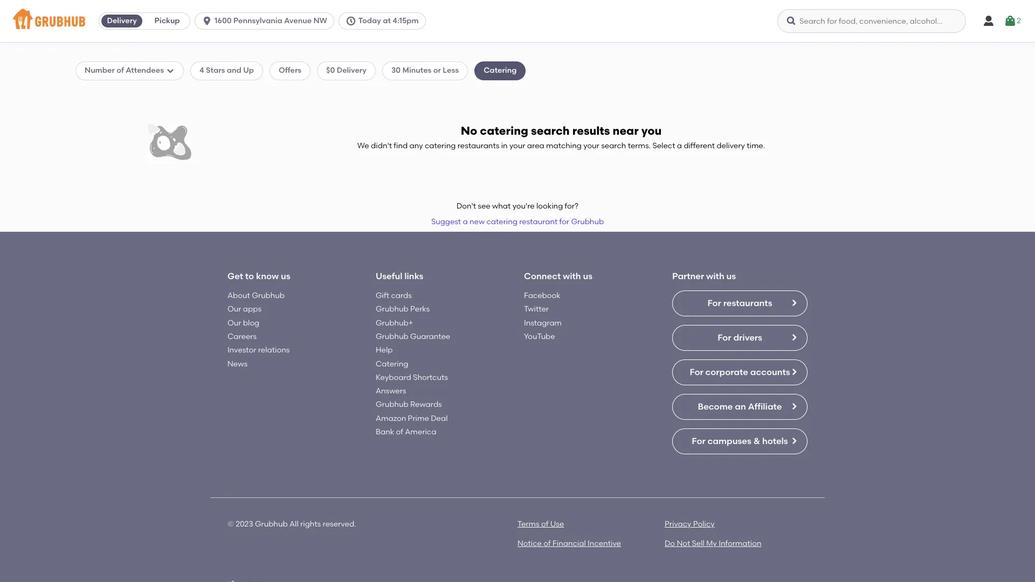 Task type: locate. For each thing, give the bounding box(es) containing it.
a left new
[[463, 217, 468, 226]]

pickup button
[[145, 12, 190, 30]]

1 vertical spatial right image
[[790, 333, 799, 342]]

about grubhub our apps our blog careers investor relations news
[[228, 291, 290, 369]]

you
[[642, 124, 662, 137]]

shortcuts
[[413, 373, 448, 382]]

blog
[[243, 319, 260, 328]]

1 your from the left
[[510, 141, 526, 150]]

grubhub
[[571, 217, 604, 226], [252, 291, 285, 300], [376, 305, 409, 314], [376, 332, 409, 341], [376, 400, 409, 410], [255, 520, 288, 529]]

2 your from the left
[[584, 141, 600, 150]]

campuses
[[708, 436, 752, 447]]

your
[[510, 141, 526, 150], [584, 141, 600, 150]]

1 vertical spatial delivery
[[337, 66, 367, 75]]

new
[[470, 217, 485, 226]]

2 horizontal spatial us
[[727, 271, 736, 281]]

hotels
[[762, 436, 788, 447]]

youtube
[[524, 332, 555, 341]]

1600
[[215, 16, 232, 25]]

with right partner
[[707, 271, 725, 281]]

partner
[[672, 271, 704, 281]]

0 vertical spatial our
[[228, 305, 241, 314]]

1 horizontal spatial us
[[583, 271, 593, 281]]

of right the bank
[[396, 428, 403, 437]]

1 vertical spatial restaurants
[[724, 298, 773, 308]]

catering inside 'gift cards grubhub perks grubhub+ grubhub guarantee help catering keyboard shortcuts answers grubhub rewards amazon prime deal bank of america'
[[376, 359, 408, 369]]

1 horizontal spatial your
[[584, 141, 600, 150]]

grubhub inside button
[[571, 217, 604, 226]]

with right the connect
[[563, 271, 581, 281]]

us right know
[[281, 271, 290, 281]]

area
[[527, 141, 545, 150]]

search
[[531, 124, 570, 137], [601, 141, 626, 150]]

for
[[708, 298, 721, 308], [718, 333, 732, 343], [690, 367, 704, 378], [692, 436, 706, 447]]

svg image
[[786, 16, 797, 26], [166, 67, 175, 75]]

3 us from the left
[[727, 271, 736, 281]]

of for notice
[[544, 539, 551, 549]]

restaurants inside the for restaurants link
[[724, 298, 773, 308]]

1 horizontal spatial delivery
[[337, 66, 367, 75]]

2 our from the top
[[228, 319, 241, 328]]

4:15pm
[[393, 16, 419, 25]]

1 horizontal spatial a
[[677, 141, 682, 150]]

1 horizontal spatial restaurants
[[724, 298, 773, 308]]

bank
[[376, 428, 394, 437]]

1 with from the left
[[563, 271, 581, 281]]

for left drivers
[[718, 333, 732, 343]]

right image inside the for drivers link
[[790, 333, 799, 342]]

right image
[[790, 368, 799, 376], [790, 402, 799, 411]]

0 vertical spatial delivery
[[107, 16, 137, 25]]

catering up keyboard
[[376, 359, 408, 369]]

get to know us
[[228, 271, 290, 281]]

help link
[[376, 346, 393, 355]]

information
[[719, 539, 762, 549]]

1 horizontal spatial with
[[707, 271, 725, 281]]

2 right image from the top
[[790, 402, 799, 411]]

different
[[684, 141, 715, 150]]

policy
[[693, 520, 715, 529]]

careers
[[228, 332, 257, 341]]

us up for restaurants
[[727, 271, 736, 281]]

reserved.
[[323, 520, 356, 529]]

less
[[443, 66, 459, 75]]

0 vertical spatial catering
[[484, 66, 517, 75]]

catering up in
[[480, 124, 528, 137]]

1 us from the left
[[281, 271, 290, 281]]

right image
[[790, 299, 799, 307], [790, 333, 799, 342], [790, 437, 799, 446]]

search up matching
[[531, 124, 570, 137]]

number of attendees
[[85, 66, 164, 75]]

right image for affiliate
[[790, 402, 799, 411]]

do
[[665, 539, 675, 549]]

2 with from the left
[[707, 271, 725, 281]]

1 vertical spatial svg image
[[166, 67, 175, 75]]

near
[[613, 124, 639, 137]]

1 horizontal spatial search
[[601, 141, 626, 150]]

no catering search results near you main content
[[0, 42, 1035, 582]]

of right number
[[117, 66, 124, 75]]

a right select
[[677, 141, 682, 150]]

with for connect
[[563, 271, 581, 281]]

2 right image from the top
[[790, 333, 799, 342]]

0 horizontal spatial a
[[463, 217, 468, 226]]

1 horizontal spatial catering
[[484, 66, 517, 75]]

for drivers link
[[672, 325, 808, 351]]

our down about on the bottom left of page
[[228, 305, 241, 314]]

become an affiliate link
[[672, 394, 808, 420]]

catering right the any
[[425, 141, 456, 150]]

1 our from the top
[[228, 305, 241, 314]]

useful links
[[376, 271, 424, 281]]

suggest a new catering restaurant for grubhub
[[431, 217, 604, 226]]

sell
[[692, 539, 705, 549]]

2 vertical spatial right image
[[790, 437, 799, 446]]

do not sell my information link
[[665, 539, 762, 549]]

an
[[735, 402, 746, 412]]

affiliate
[[748, 402, 782, 412]]

delivery left the "pickup"
[[107, 16, 137, 25]]

1 vertical spatial our
[[228, 319, 241, 328]]

news
[[228, 359, 248, 369]]

svg image inside 2 button
[[1004, 15, 1017, 28]]

see
[[478, 202, 491, 211]]

catering right less
[[484, 66, 517, 75]]

up
[[243, 66, 254, 75]]

our
[[228, 305, 241, 314], [228, 319, 241, 328]]

1 horizontal spatial svg image
[[786, 16, 797, 26]]

1 vertical spatial catering
[[376, 359, 408, 369]]

our blog link
[[228, 319, 260, 328]]

results
[[573, 124, 610, 137]]

grubhub rewards link
[[376, 400, 442, 410]]

0 horizontal spatial us
[[281, 271, 290, 281]]

offers
[[279, 66, 302, 75]]

right image for for campuses & hotels
[[790, 437, 799, 446]]

1 vertical spatial right image
[[790, 402, 799, 411]]

right image for for drivers
[[790, 333, 799, 342]]

for left the corporate
[[690, 367, 704, 378]]

for for for campuses & hotels
[[692, 436, 706, 447]]

accounts
[[751, 367, 790, 378]]

for down partner with us at the top of page
[[708, 298, 721, 308]]

no catering search results near you we didn't find any catering restaurants in your area matching your search terms. select a different delivery time.
[[357, 124, 765, 150]]

1 vertical spatial a
[[463, 217, 468, 226]]

gift cards grubhub perks grubhub+ grubhub guarantee help catering keyboard shortcuts answers grubhub rewards amazon prime deal bank of america
[[376, 291, 450, 437]]

svg image inside today at 4:15pm button
[[346, 16, 356, 26]]

0 horizontal spatial svg image
[[166, 67, 175, 75]]

us right the connect
[[583, 271, 593, 281]]

time.
[[747, 141, 765, 150]]

right image inside for corporate accounts link
[[790, 368, 799, 376]]

financial
[[553, 539, 586, 549]]

for campuses & hotels
[[692, 436, 788, 447]]

delivery right $0
[[337, 66, 367, 75]]

perks
[[410, 305, 430, 314]]

useful
[[376, 271, 403, 281]]

0 horizontal spatial your
[[510, 141, 526, 150]]

keyboard
[[376, 373, 411, 382]]

svg image inside 1600 pennsylvania avenue nw button
[[202, 16, 213, 26]]

restaurants down no
[[458, 141, 500, 150]]

search down near
[[601, 141, 626, 150]]

catering down what
[[487, 217, 518, 226]]

grubhub down 'gift cards' link
[[376, 305, 409, 314]]

0 horizontal spatial catering
[[376, 359, 408, 369]]

use
[[550, 520, 564, 529]]

right image for for restaurants
[[790, 299, 799, 307]]

catering inside button
[[487, 217, 518, 226]]

0 horizontal spatial search
[[531, 124, 570, 137]]

2
[[1017, 16, 1021, 25]]

to
[[245, 271, 254, 281]]

of right notice
[[544, 539, 551, 549]]

of for terms
[[541, 520, 549, 529]]

select
[[653, 141, 675, 150]]

1 right image from the top
[[790, 368, 799, 376]]

restaurants up drivers
[[724, 298, 773, 308]]

0 vertical spatial a
[[677, 141, 682, 150]]

0 vertical spatial right image
[[790, 299, 799, 307]]

2 us from the left
[[583, 271, 593, 281]]

right image inside the for restaurants link
[[790, 299, 799, 307]]

$0
[[326, 66, 335, 75]]

terms
[[518, 520, 540, 529]]

svg image
[[983, 15, 996, 28], [1004, 15, 1017, 28], [202, 16, 213, 26], [346, 16, 356, 26]]

for left campuses
[[692, 436, 706, 447]]

know
[[256, 271, 279, 281]]

a
[[677, 141, 682, 150], [463, 217, 468, 226]]

grubhub left the all
[[255, 520, 288, 529]]

right image for accounts
[[790, 368, 799, 376]]

0 horizontal spatial restaurants
[[458, 141, 500, 150]]

your down results
[[584, 141, 600, 150]]

of left use
[[541, 520, 549, 529]]

svg image inside no catering search results near you main content
[[166, 67, 175, 75]]

0 horizontal spatial with
[[563, 271, 581, 281]]

0 vertical spatial right image
[[790, 368, 799, 376]]

3 right image from the top
[[790, 437, 799, 446]]

right image inside for campuses & hotels link
[[790, 437, 799, 446]]

for corporate accounts link
[[672, 360, 808, 386]]

right image inside become an affiliate link
[[790, 402, 799, 411]]

for corporate accounts
[[690, 367, 790, 378]]

1 right image from the top
[[790, 299, 799, 307]]

privacy policy
[[665, 520, 715, 529]]

delivery button
[[99, 12, 145, 30]]

any
[[410, 141, 423, 150]]

0 vertical spatial restaurants
[[458, 141, 500, 150]]

0 horizontal spatial delivery
[[107, 16, 137, 25]]

guarantee
[[410, 332, 450, 341]]

links
[[405, 271, 424, 281]]

grubhub down know
[[252, 291, 285, 300]]

you're
[[513, 202, 535, 211]]

grubhub down for?
[[571, 217, 604, 226]]

our up careers
[[228, 319, 241, 328]]

for drivers
[[718, 333, 762, 343]]

your right in
[[510, 141, 526, 150]]

stars
[[206, 66, 225, 75]]

0 vertical spatial svg image
[[786, 16, 797, 26]]

2 vertical spatial catering
[[487, 217, 518, 226]]

©
[[228, 520, 234, 529]]

don't see what you're looking for?
[[457, 202, 579, 211]]



Task type: describe. For each thing, give the bounding box(es) containing it.
of inside 'gift cards grubhub perks grubhub+ grubhub guarantee help catering keyboard shortcuts answers grubhub rewards amazon prime deal bank of america'
[[396, 428, 403, 437]]

help
[[376, 346, 393, 355]]

do not sell my information
[[665, 539, 762, 549]]

become
[[698, 402, 733, 412]]

2023
[[236, 520, 253, 529]]

grubhub down answers
[[376, 400, 409, 410]]

a inside button
[[463, 217, 468, 226]]

instagram link
[[524, 319, 562, 328]]

not
[[677, 539, 690, 549]]

attendees
[[126, 66, 164, 75]]

delivery inside button
[[107, 16, 137, 25]]

grubhub+
[[376, 319, 413, 328]]

about
[[228, 291, 250, 300]]

for for for restaurants
[[708, 298, 721, 308]]

instagram
[[524, 319, 562, 328]]

notice of financial incentive link
[[518, 539, 621, 549]]

about grubhub link
[[228, 291, 285, 300]]

of for number
[[117, 66, 124, 75]]

corporate
[[706, 367, 748, 378]]

1 vertical spatial search
[[601, 141, 626, 150]]

find
[[394, 141, 408, 150]]

amazon
[[376, 414, 406, 423]]

svg image for 1600 pennsylvania avenue nw
[[202, 16, 213, 26]]

facebook twitter instagram youtube
[[524, 291, 562, 341]]

a inside no catering search results near you we didn't find any catering restaurants in your area matching your search terms. select a different delivery time.
[[677, 141, 682, 150]]

all
[[290, 520, 299, 529]]

delivery inside no catering search results near you main content
[[337, 66, 367, 75]]

keyboard shortcuts link
[[376, 373, 448, 382]]

in
[[501, 141, 508, 150]]

get
[[228, 271, 243, 281]]

grubhub down grubhub+ link at the bottom
[[376, 332, 409, 341]]

drivers
[[734, 333, 762, 343]]

don't
[[457, 202, 476, 211]]

terms of use
[[518, 520, 564, 529]]

terms.
[[628, 141, 651, 150]]

number
[[85, 66, 115, 75]]

become an affiliate
[[698, 402, 782, 412]]

looking
[[537, 202, 563, 211]]

minutes
[[403, 66, 432, 75]]

investor relations link
[[228, 346, 290, 355]]

© 2023 grubhub all rights reserved.
[[228, 520, 356, 529]]

relations
[[258, 346, 290, 355]]

0 vertical spatial catering
[[480, 124, 528, 137]]

us for connect with us
[[583, 271, 593, 281]]

terms of use link
[[518, 520, 564, 529]]

&
[[754, 436, 760, 447]]

grubhub inside the about grubhub our apps our blog careers investor relations news
[[252, 291, 285, 300]]

careers link
[[228, 332, 257, 341]]

for for for corporate accounts
[[690, 367, 704, 378]]

catering link
[[376, 359, 408, 369]]

svg image for 2
[[1004, 15, 1017, 28]]

0 vertical spatial search
[[531, 124, 570, 137]]

Search for food, convenience, alcohol... search field
[[778, 9, 966, 33]]

us for partner with us
[[727, 271, 736, 281]]

svg image inside main navigation navigation
[[786, 16, 797, 26]]

suggest a new catering restaurant for grubhub button
[[427, 212, 609, 232]]

facebook link
[[524, 291, 561, 300]]

or
[[433, 66, 441, 75]]

answers link
[[376, 387, 406, 396]]

for?
[[565, 202, 579, 211]]

our apps link
[[228, 305, 262, 314]]

twitter link
[[524, 305, 549, 314]]

pickup
[[155, 16, 180, 25]]

bank of america link
[[376, 428, 436, 437]]

restaurants inside no catering search results near you we didn't find any catering restaurants in your area matching your search terms. select a different delivery time.
[[458, 141, 500, 150]]

news link
[[228, 359, 248, 369]]

for restaurants link
[[672, 291, 808, 317]]

my
[[707, 539, 717, 549]]

what
[[492, 202, 511, 211]]

deal
[[431, 414, 448, 423]]

today at 4:15pm
[[359, 16, 419, 25]]

30 minutes or less
[[391, 66, 459, 75]]

main navigation navigation
[[0, 0, 1035, 42]]

gift cards link
[[376, 291, 412, 300]]

4 stars and up
[[200, 66, 254, 75]]

we
[[357, 141, 369, 150]]

connect with us
[[524, 271, 593, 281]]

notice
[[518, 539, 542, 549]]

facebook
[[524, 291, 561, 300]]

america
[[405, 428, 436, 437]]

notice of financial incentive
[[518, 539, 621, 549]]

partner with us
[[672, 271, 736, 281]]

1600 pennsylvania avenue nw
[[215, 16, 327, 25]]

language select image
[[228, 581, 236, 582]]

cards
[[391, 291, 412, 300]]

rights
[[300, 520, 321, 529]]

1600 pennsylvania avenue nw button
[[195, 12, 339, 30]]

amazon prime deal link
[[376, 414, 448, 423]]

2 button
[[1004, 11, 1021, 31]]

delivery
[[717, 141, 745, 150]]

restaurant
[[519, 217, 558, 226]]

svg image for today at 4:15pm
[[346, 16, 356, 26]]

at
[[383, 16, 391, 25]]

with for partner
[[707, 271, 725, 281]]

for for for drivers
[[718, 333, 732, 343]]

today
[[359, 16, 381, 25]]

1 vertical spatial catering
[[425, 141, 456, 150]]



Task type: vqa. For each thing, say whether or not it's contained in the screenshot.
top Delivery
yes



